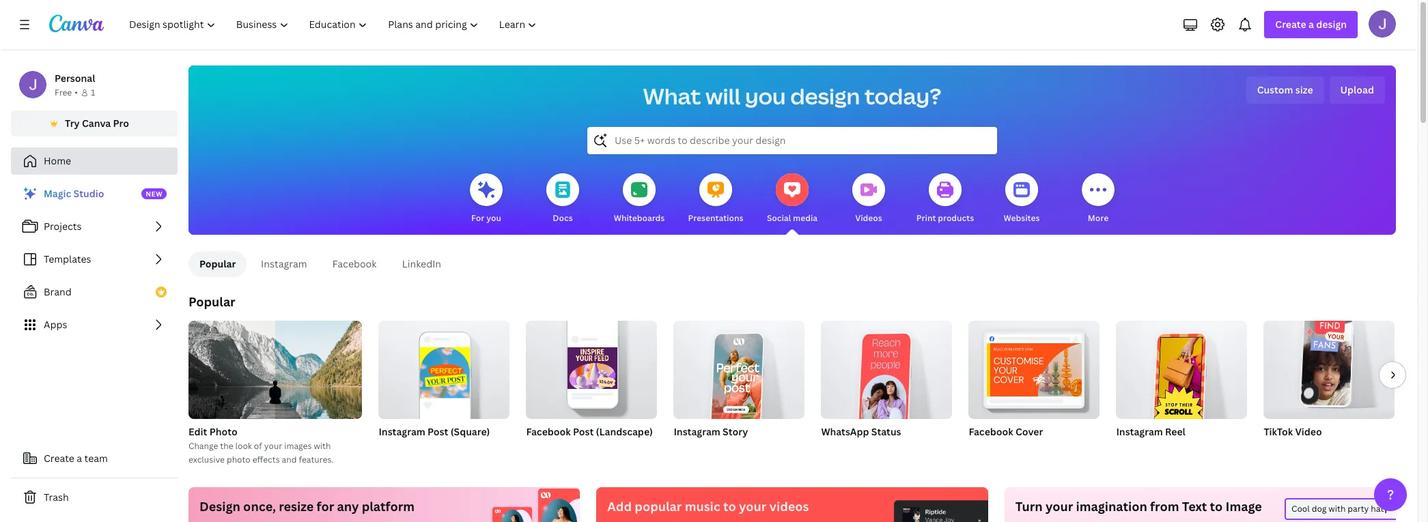 Task type: describe. For each thing, give the bounding box(es) containing it.
whatsapp status
[[821, 426, 901, 438]]

add
[[607, 499, 632, 515]]

canva
[[82, 117, 111, 130]]

instagram post (square) group
[[379, 316, 510, 456]]

try canva pro
[[65, 117, 129, 130]]

popular inside button
[[199, 257, 236, 270]]

home
[[44, 154, 71, 167]]

size
[[1296, 83, 1313, 96]]

more
[[1088, 212, 1109, 224]]

your inside button
[[739, 499, 767, 515]]

look
[[235, 441, 252, 452]]

team
[[84, 452, 108, 465]]

products
[[938, 212, 974, 224]]

templates
[[44, 253, 91, 266]]

create for create a team
[[44, 452, 74, 465]]

dog
[[1312, 503, 1327, 515]]

Search search field
[[615, 128, 970, 154]]

platform
[[362, 499, 415, 515]]

what will you design today?
[[643, 81, 941, 111]]

(landscape)
[[596, 426, 653, 438]]

what
[[643, 81, 701, 111]]

docs button
[[546, 164, 579, 235]]

for you button
[[470, 164, 503, 235]]

post for instagram
[[428, 426, 448, 438]]

websites
[[1004, 212, 1040, 224]]

media
[[793, 212, 818, 224]]

hat
[[1371, 503, 1384, 515]]

2 to from the left
[[1210, 499, 1223, 515]]

magic studio
[[44, 187, 104, 200]]

image
[[1226, 499, 1262, 515]]

1 vertical spatial with
[[1329, 503, 1346, 515]]

social media
[[767, 212, 818, 224]]

exclusive
[[189, 454, 225, 466]]

facebook cover
[[969, 426, 1043, 438]]

print products button
[[916, 164, 974, 235]]

cool dog with party hat
[[1292, 503, 1384, 515]]

whiteboards button
[[614, 164, 665, 235]]

facebook for facebook cover
[[969, 426, 1013, 438]]

design inside dropdown button
[[1316, 18, 1347, 31]]

design once, resize for any platform
[[199, 499, 415, 515]]

effects
[[253, 454, 280, 466]]

resize
[[279, 499, 314, 515]]

story
[[723, 426, 748, 438]]

presentations button
[[688, 164, 743, 235]]

images
[[284, 441, 312, 452]]

cool
[[1292, 503, 1310, 515]]

0 horizontal spatial design
[[790, 81, 860, 111]]

magic
[[44, 187, 71, 200]]

create a team
[[44, 452, 108, 465]]

apps
[[44, 318, 67, 331]]

tiktok video group
[[1264, 313, 1395, 456]]

edit photo group
[[189, 321, 362, 467]]

group for instagram story
[[674, 316, 805, 427]]

videos
[[769, 499, 809, 515]]

create a design button
[[1264, 11, 1358, 38]]

edit
[[189, 426, 207, 438]]

create a team button
[[11, 445, 178, 473]]

custom size button
[[1246, 76, 1324, 104]]

presentations
[[688, 212, 743, 224]]

you inside the for you button
[[486, 212, 501, 224]]

cover
[[1016, 426, 1043, 438]]

social
[[767, 212, 791, 224]]

instagram for instagram reel
[[1116, 426, 1163, 438]]

group for tiktok video
[[1264, 313, 1395, 419]]

studio
[[73, 187, 104, 200]]

group for facebook cover
[[969, 316, 1100, 419]]

create for create a design
[[1275, 18, 1306, 31]]

2 horizontal spatial your
[[1046, 499, 1073, 515]]

design once, resize for any platform button
[[189, 488, 580, 522]]

videos
[[855, 212, 882, 224]]

instagram for instagram post (square)
[[379, 426, 425, 438]]

print
[[916, 212, 936, 224]]

a for design
[[1309, 18, 1314, 31]]

social media button
[[767, 164, 818, 235]]

music
[[685, 499, 720, 515]]

popular
[[635, 499, 682, 515]]

new
[[146, 189, 163, 199]]

facebook button
[[321, 251, 388, 277]]

edit photo change the look of your images with exclusive photo effects and features.
[[189, 426, 334, 466]]

video
[[1295, 426, 1322, 438]]

try
[[65, 117, 80, 130]]

instagram story group
[[674, 316, 805, 456]]

whiteboards
[[614, 212, 665, 224]]

websites button
[[1004, 164, 1040, 235]]

upload button
[[1329, 76, 1385, 104]]

jacob simon image
[[1369, 10, 1396, 38]]

party
[[1348, 503, 1369, 515]]

the
[[220, 441, 233, 452]]



Task type: vqa. For each thing, say whether or not it's contained in the screenshot.
1st Post from right
yes



Task type: locate. For each thing, give the bounding box(es) containing it.
your inside edit photo change the look of your images with exclusive photo effects and features.
[[264, 441, 282, 452]]

0 horizontal spatial post
[[428, 426, 448, 438]]

create up custom size
[[1275, 18, 1306, 31]]

(square)
[[451, 426, 490, 438]]

linkedin
[[402, 257, 441, 270]]

0 vertical spatial design
[[1316, 18, 1347, 31]]

a
[[1309, 18, 1314, 31], [77, 452, 82, 465]]

of
[[254, 441, 262, 452]]

with
[[314, 441, 331, 452], [1329, 503, 1346, 515]]

your
[[264, 441, 282, 452], [739, 499, 767, 515], [1046, 499, 1073, 515]]

1 horizontal spatial a
[[1309, 18, 1314, 31]]

to right text
[[1210, 499, 1223, 515]]

turn your imagination from text to image
[[1015, 499, 1262, 515]]

0 horizontal spatial you
[[486, 212, 501, 224]]

a for team
[[77, 452, 82, 465]]

None search field
[[587, 127, 997, 154]]

0 vertical spatial you
[[745, 81, 786, 111]]

1 horizontal spatial with
[[1329, 503, 1346, 515]]

a inside button
[[77, 452, 82, 465]]

today?
[[865, 81, 941, 111]]

try canva pro button
[[11, 111, 178, 137]]

print products
[[916, 212, 974, 224]]

popular down "popular" button
[[189, 294, 235, 310]]

instagram button
[[250, 251, 318, 277]]

with up features.
[[314, 441, 331, 452]]

1
[[91, 87, 95, 98]]

brand link
[[11, 279, 178, 306]]

tiktok video
[[1264, 426, 1322, 438]]

design up search search box
[[790, 81, 860, 111]]

2 horizontal spatial facebook
[[969, 426, 1013, 438]]

reel
[[1165, 426, 1186, 438]]

0 horizontal spatial a
[[77, 452, 82, 465]]

videos button
[[852, 164, 885, 235]]

features.
[[299, 454, 334, 466]]

1 horizontal spatial post
[[573, 426, 594, 438]]

list
[[11, 180, 178, 339]]

create left "team"
[[44, 452, 74, 465]]

1 to from the left
[[723, 499, 736, 515]]

your right turn
[[1046, 499, 1073, 515]]

from
[[1150, 499, 1179, 515]]

popular button
[[189, 251, 247, 277]]

0 vertical spatial popular
[[199, 257, 236, 270]]

instagram left story
[[674, 426, 720, 438]]

1 horizontal spatial to
[[1210, 499, 1223, 515]]

instagram for instagram
[[261, 257, 307, 270]]

instagram post (square)
[[379, 426, 490, 438]]

post left (landscape)
[[573, 426, 594, 438]]

1 post from the left
[[428, 426, 448, 438]]

0 vertical spatial a
[[1309, 18, 1314, 31]]

instagram right "popular" button
[[261, 257, 307, 270]]

templates link
[[11, 246, 178, 273]]

1 horizontal spatial your
[[739, 499, 767, 515]]

for
[[317, 499, 334, 515]]

facebook inside button
[[333, 257, 377, 270]]

will
[[706, 81, 741, 111]]

2 post from the left
[[573, 426, 594, 438]]

facebook cover group
[[969, 316, 1100, 456]]

personal
[[55, 72, 95, 85]]

group for whatsapp status
[[821, 316, 952, 427]]

group
[[1264, 313, 1395, 419], [379, 316, 510, 419], [526, 316, 657, 419], [674, 316, 805, 427], [821, 316, 952, 427], [969, 316, 1100, 419], [1116, 316, 1247, 427]]

1 horizontal spatial facebook
[[526, 426, 571, 438]]

instagram
[[261, 257, 307, 270], [379, 426, 425, 438], [674, 426, 720, 438], [1116, 426, 1163, 438]]

facebook post (landscape)
[[526, 426, 653, 438]]

0 horizontal spatial your
[[264, 441, 282, 452]]

your right of at the left bottom of page
[[264, 441, 282, 452]]

instagram reel group
[[1116, 316, 1247, 456]]

create inside dropdown button
[[1275, 18, 1306, 31]]

0 horizontal spatial facebook
[[333, 257, 377, 270]]

1 horizontal spatial design
[[1316, 18, 1347, 31]]

to right music
[[723, 499, 736, 515]]

add popular music to your videos
[[607, 499, 809, 515]]

whatsapp status group
[[821, 316, 952, 456]]

post
[[428, 426, 448, 438], [573, 426, 594, 438]]

1 vertical spatial create
[[44, 452, 74, 465]]

linkedin button
[[391, 251, 453, 277]]

with inside edit photo change the look of your images with exclusive photo effects and features.
[[314, 441, 331, 452]]

1 horizontal spatial create
[[1275, 18, 1306, 31]]

once,
[[243, 499, 276, 515]]

design
[[1316, 18, 1347, 31], [790, 81, 860, 111]]

0 vertical spatial create
[[1275, 18, 1306, 31]]

projects
[[44, 220, 82, 233]]

0 horizontal spatial with
[[314, 441, 331, 452]]

1 vertical spatial popular
[[189, 294, 235, 310]]

1 vertical spatial you
[[486, 212, 501, 224]]

a up size
[[1309, 18, 1314, 31]]

tiktok
[[1264, 426, 1293, 438]]

instagram story
[[674, 426, 748, 438]]

with right dog
[[1329, 503, 1346, 515]]

for you
[[471, 212, 501, 224]]

add popular music to your videos button
[[596, 488, 988, 522]]

and
[[282, 454, 297, 466]]

instagram inside button
[[261, 257, 307, 270]]

you right will
[[745, 81, 786, 111]]

create
[[1275, 18, 1306, 31], [44, 452, 74, 465]]

group for instagram reel
[[1116, 316, 1247, 427]]

to inside add popular music to your videos button
[[723, 499, 736, 515]]

1 horizontal spatial you
[[745, 81, 786, 111]]

text
[[1182, 499, 1207, 515]]

to
[[723, 499, 736, 515], [1210, 499, 1223, 515]]

post for facebook
[[573, 426, 594, 438]]

•
[[75, 87, 78, 98]]

0 horizontal spatial create
[[44, 452, 74, 465]]

imagination
[[1076, 499, 1147, 515]]

docs
[[553, 212, 573, 224]]

upload
[[1340, 83, 1374, 96]]

design left jacob simon 'image'
[[1316, 18, 1347, 31]]

create inside button
[[44, 452, 74, 465]]

a left "team"
[[77, 452, 82, 465]]

free •
[[55, 87, 78, 98]]

free
[[55, 87, 72, 98]]

facebook for facebook
[[333, 257, 377, 270]]

apps link
[[11, 311, 178, 339]]

1 vertical spatial design
[[790, 81, 860, 111]]

instagram for instagram story
[[674, 426, 720, 438]]

trash link
[[11, 484, 178, 512]]

popular left instagram button
[[199, 257, 236, 270]]

0 vertical spatial with
[[314, 441, 331, 452]]

design
[[199, 499, 240, 515]]

instagram reel
[[1116, 426, 1186, 438]]

turn
[[1015, 499, 1043, 515]]

status
[[871, 426, 901, 438]]

for
[[471, 212, 484, 224]]

instagram left (square)
[[379, 426, 425, 438]]

facebook for facebook post (landscape)
[[526, 426, 571, 438]]

1 vertical spatial a
[[77, 452, 82, 465]]

facebook
[[333, 257, 377, 270], [526, 426, 571, 438], [969, 426, 1013, 438]]

home link
[[11, 148, 178, 175]]

instagram left reel
[[1116, 426, 1163, 438]]

brand
[[44, 285, 72, 298]]

list containing magic studio
[[11, 180, 178, 339]]

photo
[[227, 454, 251, 466]]

your left videos on the bottom right of page
[[739, 499, 767, 515]]

top level navigation element
[[120, 11, 549, 38]]

0 horizontal spatial to
[[723, 499, 736, 515]]

more button
[[1082, 164, 1115, 235]]

facebook post (landscape) group
[[526, 316, 657, 456]]

you right for
[[486, 212, 501, 224]]

trash
[[44, 491, 69, 504]]

create a design
[[1275, 18, 1347, 31]]

projects link
[[11, 213, 178, 240]]

a inside dropdown button
[[1309, 18, 1314, 31]]

custom size
[[1257, 83, 1313, 96]]

post left (square)
[[428, 426, 448, 438]]

custom
[[1257, 83, 1293, 96]]



